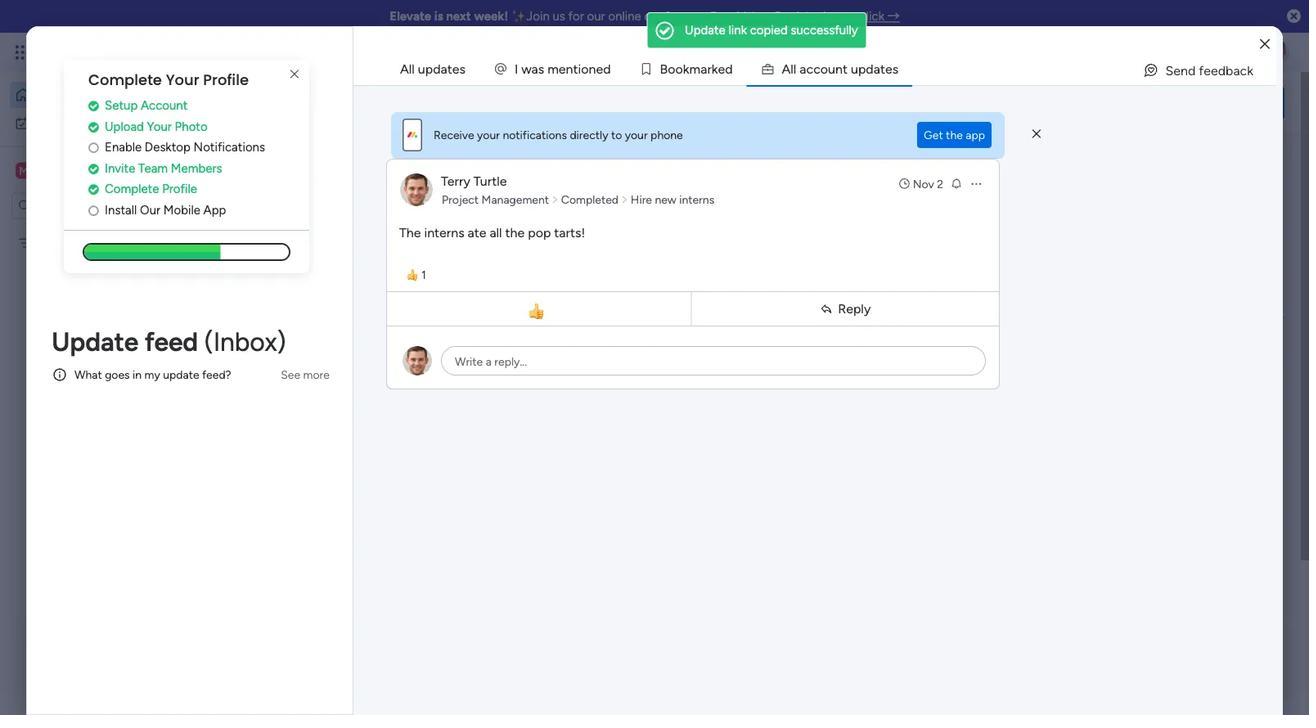 Task type: vqa. For each thing, say whether or not it's contained in the screenshot.
workspaces
yes



Task type: describe. For each thing, give the bounding box(es) containing it.
visited
[[340, 167, 385, 185]]

profile inside complete profile link
[[162, 182, 197, 196]]

invite team members
[[105, 161, 222, 175]]

join
[[527, 9, 550, 24]]

1 vertical spatial workspaces
[[300, 479, 381, 496]]

2 k from the left
[[712, 61, 718, 77]]

reply button
[[695, 295, 996, 322]]

1 horizontal spatial lottie animation element
[[581, 72, 1041, 134]]

your for quickly
[[324, 95, 351, 110]]

week!
[[474, 9, 508, 24]]

a right i in the left top of the page
[[532, 61, 538, 77]]

successfully
[[791, 23, 858, 38]]

options image
[[970, 177, 983, 190]]

component image
[[273, 357, 288, 372]]

dapulse x slim image
[[1033, 127, 1041, 142]]

invite
[[105, 161, 135, 175]]

see more button
[[274, 362, 336, 388]]

a right write
[[486, 355, 492, 369]]

check circle image for complete
[[88, 183, 99, 195]]

hire new interns
[[631, 193, 715, 207]]

ate
[[468, 225, 487, 240]]

register in one click →
[[775, 9, 900, 24]]

management inside project management list box
[[78, 236, 146, 250]]

slider arrow image
[[552, 192, 559, 208]]

app
[[966, 128, 985, 142]]

quickly
[[233, 95, 278, 110]]

1 vertical spatial update feed (inbox)
[[276, 423, 412, 441]]

boards,
[[396, 95, 439, 110]]

get the app
[[924, 128, 985, 142]]

receive
[[434, 128, 474, 142]]

work up complete your profile
[[132, 43, 162, 61]]

phone
[[651, 128, 683, 142]]

1 vertical spatial (inbox)
[[363, 423, 412, 441]]

receive your notifications directly to your phone
[[434, 128, 683, 142]]

0 vertical spatial management
[[165, 43, 254, 61]]

2 t from the left
[[843, 61, 848, 77]]

3 n from the left
[[836, 61, 843, 77]]

1 e from the left
[[559, 61, 566, 77]]

1 horizontal spatial in
[[823, 9, 833, 24]]

good
[[233, 78, 262, 92]]

2
[[937, 177, 944, 191]]

is
[[434, 9, 443, 24]]

recent
[[354, 95, 392, 110]]

upload your photo
[[105, 119, 208, 134]]

terry!
[[321, 78, 350, 92]]

circle o image
[[88, 141, 99, 154]]

a
[[782, 61, 791, 77]]

my work button
[[10, 110, 176, 136]]

check circle image
[[88, 162, 99, 175]]

elevate is next week! ✨ join us for our online conference dec 14th
[[390, 9, 759, 24]]

monday
[[73, 43, 129, 61]]

more
[[303, 368, 330, 382]]

upload your photo link
[[88, 117, 309, 136]]

install
[[105, 202, 137, 217]]

project inside "link"
[[442, 193, 479, 207]]

access
[[281, 95, 321, 110]]

1 c from the left
[[807, 61, 814, 77]]

complete your profile
[[88, 70, 249, 90]]

1 k from the left
[[683, 61, 690, 77]]

hire new interns link
[[628, 192, 717, 208]]

see for see plans
[[286, 45, 306, 59]]

all updates
[[400, 61, 466, 77]]

photo
[[175, 119, 208, 134]]

select product image
[[15, 44, 31, 61]]

m for a
[[690, 61, 701, 77]]

work right component icon
[[294, 359, 319, 373]]

d for i w a s m e n t i o n e d
[[603, 61, 611, 77]]

mobile
[[163, 202, 200, 217]]

workspace for main workspace
[[69, 163, 134, 178]]

getting started element
[[1039, 653, 1285, 715]]

update link copied successfully
[[685, 23, 858, 38]]

online
[[608, 9, 641, 24]]

send
[[1166, 63, 1196, 78]]

complete for complete profile
[[105, 182, 159, 196]]

b
[[660, 61, 668, 77]]

1 horizontal spatial your
[[477, 128, 500, 142]]

all updates link
[[387, 53, 479, 84]]

0 vertical spatial dapulse x slim image
[[285, 65, 304, 84]]

all
[[490, 225, 502, 240]]

0 vertical spatial profile
[[203, 70, 249, 90]]

terry turtle link
[[441, 173, 507, 189]]

tab list containing all updates
[[386, 52, 1277, 85]]

my for my workspaces
[[276, 479, 297, 496]]

notifications
[[194, 140, 265, 155]]

3 e from the left
[[718, 61, 725, 77]]

write
[[455, 355, 483, 369]]

completed link
[[559, 192, 621, 208]]

nov 2 link
[[898, 176, 944, 192]]

workspace selection element
[[16, 161, 137, 182]]

terry
[[441, 173, 470, 189]]

main for main workspace work management
[[331, 528, 362, 546]]

1 button
[[400, 265, 433, 285]]

project management link
[[439, 192, 552, 208]]

see plans
[[286, 45, 336, 59]]

the interns ate all the pop tarts!
[[399, 225, 585, 240]]

get the app button
[[917, 122, 992, 148]]

nov 2
[[913, 177, 944, 191]]

update
[[163, 368, 199, 382]]

a right b
[[701, 61, 707, 77]]

next
[[446, 9, 471, 24]]

m for e
[[548, 61, 559, 77]]

upload
[[105, 119, 144, 134]]

copied
[[750, 23, 788, 38]]

1 horizontal spatial feed
[[329, 423, 360, 441]]

main workspace work management
[[331, 528, 452, 565]]

enable desktop notifications
[[105, 140, 265, 155]]

your for profile
[[166, 70, 199, 90]]

1 horizontal spatial management
[[344, 333, 423, 348]]

register in one click → link
[[775, 9, 900, 24]]

recently visited
[[276, 167, 385, 185]]

us
[[553, 9, 565, 24]]

see more
[[281, 368, 330, 382]]

give feedback
[[1073, 86, 1124, 119]]



Task type: locate. For each thing, give the bounding box(es) containing it.
0 horizontal spatial feedback
[[1073, 104, 1124, 119]]

0 horizontal spatial in
[[133, 368, 142, 382]]

0 horizontal spatial d
[[603, 61, 611, 77]]

our
[[587, 9, 605, 24]]

e right i
[[596, 61, 603, 77]]

work inside my work button
[[55, 116, 79, 130]]

a right p
[[874, 61, 881, 77]]

1 horizontal spatial update
[[276, 423, 326, 441]]

in left my
[[133, 368, 142, 382]]

your down and
[[477, 128, 500, 142]]

1 o from the left
[[581, 61, 589, 77]]

(inbox) up 'feed?' at the left bottom of page
[[204, 326, 286, 357]]

what
[[74, 368, 102, 382]]

0 vertical spatial interns
[[679, 193, 715, 207]]

m
[[548, 61, 559, 77], [690, 61, 701, 77]]

update for update feed (inbox)
[[276, 423, 326, 441]]

team
[[138, 161, 168, 175]]

1 vertical spatial lottie animation element
[[0, 550, 209, 715]]

t right w
[[573, 61, 578, 77]]

0 vertical spatial (inbox)
[[204, 326, 286, 357]]

option
[[0, 228, 209, 232]]

complete up the setup
[[88, 70, 162, 90]]

1
[[421, 268, 426, 282]]

slider arrow image
[[621, 192, 628, 208]]

1 check circle image from the top
[[88, 100, 99, 112]]

2 l from the left
[[794, 61, 797, 77]]

check circle image for upload
[[88, 121, 99, 133]]

0 horizontal spatial my
[[36, 116, 52, 130]]

tab list
[[386, 52, 1277, 85]]

check circle image up "search in workspace" field
[[88, 183, 99, 195]]

0 vertical spatial the
[[946, 128, 963, 142]]

work
[[132, 43, 162, 61], [55, 116, 79, 130], [294, 359, 319, 373], [350, 551, 377, 565]]

d
[[603, 61, 611, 77], [725, 61, 733, 77], [866, 61, 874, 77]]

0 horizontal spatial interns
[[424, 225, 465, 240]]

0 vertical spatial your
[[166, 70, 199, 90]]

1 horizontal spatial d
[[725, 61, 733, 77]]

2 horizontal spatial project
[[442, 193, 479, 207]]

setup
[[105, 98, 138, 113]]

your down terry!
[[324, 95, 351, 110]]

i
[[515, 61, 518, 77]]

the right all
[[505, 225, 525, 240]]

new
[[655, 193, 677, 207]]

project management inside list box
[[38, 236, 146, 250]]

1 vertical spatial profile
[[162, 182, 197, 196]]

reply
[[838, 301, 871, 317]]

d for a l l a c c o u n t u p d a t e s
[[866, 61, 874, 77]]

s right w
[[538, 61, 544, 77]]

0 horizontal spatial management
[[78, 236, 146, 250]]

management up work management > main workspace
[[344, 333, 423, 348]]

0 vertical spatial feed
[[145, 326, 198, 357]]

(inbox)
[[204, 326, 286, 357], [363, 423, 412, 441]]

e right r
[[718, 61, 725, 77]]

notifications
[[503, 128, 567, 142]]

project up "more" in the bottom of the page
[[297, 333, 341, 348]]

project management down circle o image
[[38, 236, 146, 250]]

close image
[[1260, 38, 1270, 50]]

check circle image for setup
[[88, 100, 99, 112]]

2 horizontal spatial update
[[685, 23, 726, 38]]

afternoon,
[[265, 78, 318, 92]]

see for see more
[[281, 368, 300, 382]]

main
[[38, 163, 66, 178], [402, 359, 426, 373], [331, 528, 362, 546]]

1 n from the left
[[566, 61, 573, 77]]

d right r
[[725, 61, 733, 77]]

check circle image inside complete profile link
[[88, 183, 99, 195]]

>
[[392, 359, 399, 373]]

0 horizontal spatial u
[[828, 61, 836, 77]]

2 horizontal spatial management
[[482, 193, 549, 207]]

1 horizontal spatial s
[[893, 61, 899, 77]]

2 n from the left
[[589, 61, 596, 77]]

circle o image
[[88, 204, 99, 216]]

2 check circle image from the top
[[88, 121, 99, 133]]

complete for complete your profile
[[88, 70, 162, 90]]

give
[[1073, 86, 1098, 101]]

d down click on the top right of the page
[[866, 61, 874, 77]]

check circle image left the setup
[[88, 100, 99, 112]]

1 t from the left
[[573, 61, 578, 77]]

1 vertical spatial dapulse x slim image
[[1260, 151, 1280, 171]]

my
[[145, 368, 160, 382]]

2 horizontal spatial n
[[836, 61, 843, 77]]

0 vertical spatial see
[[286, 45, 306, 59]]

write a reply...
[[455, 355, 527, 369]]

1 u from the left
[[828, 61, 836, 77]]

0 horizontal spatial t
[[573, 61, 578, 77]]

project management up work management > main workspace
[[297, 333, 423, 348]]

click
[[860, 9, 885, 24]]

0 vertical spatial update
[[685, 23, 726, 38]]

your right to
[[625, 128, 648, 142]]

a right a
[[800, 61, 807, 77]]

2 horizontal spatial project management
[[442, 193, 549, 207]]

my
[[36, 116, 52, 130], [276, 479, 297, 496]]

see left plans
[[286, 45, 306, 59]]

work inside main workspace work management
[[350, 551, 377, 565]]

main right workspace "image"
[[38, 163, 66, 178]]

✨
[[511, 9, 524, 24]]

update left link
[[685, 23, 726, 38]]

l right a
[[794, 61, 797, 77]]

0 vertical spatial main
[[38, 163, 66, 178]]

0 horizontal spatial (inbox)
[[204, 326, 286, 357]]

what goes in my update feed?
[[74, 368, 231, 382]]

setup account
[[105, 98, 188, 113]]

complete up install
[[105, 182, 159, 196]]

e right p
[[885, 61, 893, 77]]

n left i
[[566, 61, 573, 77]]

the inside button
[[946, 128, 963, 142]]

enable
[[105, 140, 142, 155]]

plans
[[309, 45, 336, 59]]

feedback down give
[[1073, 104, 1124, 119]]

my inside my work button
[[36, 116, 52, 130]]

1 vertical spatial project
[[38, 236, 75, 250]]

0 vertical spatial management
[[482, 193, 549, 207]]

remove from favorites image
[[463, 332, 480, 348]]

0 vertical spatial update feed (inbox)
[[52, 326, 286, 357]]

elevate
[[390, 9, 431, 24]]

o left r
[[668, 61, 676, 77]]

0 vertical spatial complete
[[88, 70, 162, 90]]

4 e from the left
[[885, 61, 893, 77]]

invite team members link
[[88, 159, 309, 177]]

1 vertical spatial management
[[322, 359, 389, 373]]

o left p
[[821, 61, 828, 77]]

dec
[[710, 9, 732, 24]]

main right > on the bottom of the page
[[402, 359, 426, 373]]

1 horizontal spatial interns
[[679, 193, 715, 207]]

profile up mobile
[[162, 182, 197, 196]]

2 vertical spatial management
[[380, 551, 452, 565]]

lottie animation image
[[0, 550, 209, 715]]

1 vertical spatial management
[[78, 236, 146, 250]]

your down account
[[147, 119, 172, 134]]

the
[[399, 225, 421, 240]]

0 vertical spatial check circle image
[[88, 100, 99, 112]]

1 vertical spatial main
[[402, 359, 426, 373]]

o down for
[[581, 61, 589, 77]]

0 vertical spatial lottie animation element
[[581, 72, 1041, 134]]

2 e from the left
[[596, 61, 603, 77]]

0 horizontal spatial feed
[[145, 326, 198, 357]]

b o o k m a r k e d
[[660, 61, 733, 77]]

1 horizontal spatial u
[[851, 61, 858, 77]]

work down home
[[55, 116, 79, 130]]

hire
[[631, 193, 652, 207]]

2 c from the left
[[814, 61, 821, 77]]

2 horizontal spatial your
[[625, 128, 648, 142]]

1 s from the left
[[538, 61, 544, 77]]

register
[[775, 9, 820, 24]]

project down "search in workspace" field
[[38, 236, 75, 250]]

1 vertical spatial workspace
[[429, 359, 485, 373]]

Search in workspace field
[[34, 196, 137, 215]]

profile up quickly at the left top of the page
[[203, 70, 249, 90]]

0 horizontal spatial update
[[52, 326, 138, 357]]

nov
[[913, 177, 934, 191]]

monday work management
[[73, 43, 254, 61]]

→
[[888, 9, 900, 24]]

in
[[823, 9, 833, 24], [133, 368, 142, 382]]

2 vertical spatial management
[[344, 333, 423, 348]]

your up the setup account link
[[166, 70, 199, 90]]

l down update link copied successfully
[[791, 61, 794, 77]]

u left p
[[828, 61, 836, 77]]

n right i
[[589, 61, 596, 77]]

see plans button
[[264, 40, 343, 65]]

management down turtle
[[482, 193, 549, 207]]

0 vertical spatial feedback
[[1199, 63, 1254, 78]]

3 d from the left
[[866, 61, 874, 77]]

check image
[[656, 22, 674, 40]]

4 o from the left
[[821, 61, 828, 77]]

update
[[685, 23, 726, 38], [52, 326, 138, 357], [276, 423, 326, 441]]

link
[[729, 23, 747, 38]]

2 vertical spatial main
[[331, 528, 362, 546]]

your inside good afternoon, terry! quickly access your recent boards, inbox and workspaces
[[324, 95, 351, 110]]

1 vertical spatial the
[[505, 225, 525, 240]]

directly
[[570, 128, 608, 142]]

0 horizontal spatial n
[[566, 61, 573, 77]]

account
[[141, 98, 188, 113]]

0 horizontal spatial main
[[38, 163, 66, 178]]

3 check circle image from the top
[[88, 183, 99, 195]]

2 u from the left
[[851, 61, 858, 77]]

1 vertical spatial in
[[133, 368, 142, 382]]

2 horizontal spatial d
[[866, 61, 874, 77]]

your for directly
[[625, 128, 648, 142]]

my for my work
[[36, 116, 52, 130]]

reminder image
[[950, 177, 963, 190]]

update for update link copied successfully
[[685, 23, 726, 38]]

management inside main workspace work management
[[380, 551, 452, 565]]

2 m from the left
[[690, 61, 701, 77]]

2 vertical spatial project management
[[297, 333, 423, 348]]

w
[[521, 61, 532, 77]]

all
[[400, 61, 415, 77]]

2 s from the left
[[893, 61, 899, 77]]

1 l from the left
[[791, 61, 794, 77]]

t left p
[[843, 61, 848, 77]]

project
[[442, 193, 479, 207], [38, 236, 75, 250], [297, 333, 341, 348]]

1 horizontal spatial my
[[276, 479, 297, 496]]

lottie animation element
[[581, 72, 1041, 134], [0, 550, 209, 715]]

complete profile link
[[88, 180, 309, 198]]

check circle image up circle o icon
[[88, 121, 99, 133]]

feedback
[[1199, 63, 1254, 78], [1073, 104, 1124, 119]]

in left one at the top of the page
[[823, 9, 833, 24]]

2 o from the left
[[668, 61, 676, 77]]

workspaces up main workspace work management
[[300, 479, 381, 496]]

s right p
[[893, 61, 899, 77]]

conference
[[644, 9, 707, 24]]

1 horizontal spatial profile
[[203, 70, 249, 90]]

interns inside hire new interns "link"
[[679, 193, 715, 207]]

d right i
[[603, 61, 611, 77]]

(inbox) down work management > main workspace
[[363, 423, 412, 441]]

0 horizontal spatial project management
[[38, 236, 146, 250]]

1 horizontal spatial dapulse x slim image
[[1260, 151, 1280, 171]]

m
[[19, 164, 29, 178]]

see left "more" in the bottom of the page
[[281, 368, 300, 382]]

check circle image inside the setup account link
[[88, 100, 99, 112]]

feed up 'my workspaces'
[[329, 423, 360, 441]]

interns right new
[[679, 193, 715, 207]]

1 horizontal spatial project
[[297, 333, 341, 348]]

1 vertical spatial see
[[281, 368, 300, 382]]

feedback for give
[[1073, 104, 1124, 119]]

recently
[[276, 167, 336, 185]]

install our mobile app
[[105, 202, 226, 217]]

1 vertical spatial your
[[147, 119, 172, 134]]

k
[[683, 61, 690, 77], [712, 61, 718, 77]]

r
[[707, 61, 712, 77]]

t right p
[[881, 61, 885, 77]]

0 horizontal spatial dapulse x slim image
[[285, 65, 304, 84]]

management down install
[[78, 236, 146, 250]]

management inside project management "link"
[[482, 193, 549, 207]]

1 horizontal spatial k
[[712, 61, 718, 77]]

our
[[140, 202, 160, 217]]

m left r
[[690, 61, 701, 77]]

project management list box
[[0, 226, 209, 478]]

your for photo
[[147, 119, 172, 134]]

work down 'my workspaces'
[[350, 551, 377, 565]]

pop
[[528, 225, 551, 240]]

0 horizontal spatial your
[[324, 95, 351, 110]]

send feedback button
[[1136, 57, 1260, 83]]

0 vertical spatial project management
[[442, 193, 549, 207]]

2 vertical spatial update
[[276, 423, 326, 441]]

public board image
[[273, 331, 291, 349]]

0 horizontal spatial m
[[548, 61, 559, 77]]

my workspaces
[[276, 479, 381, 496]]

get
[[924, 128, 943, 142]]

n left p
[[836, 61, 843, 77]]

project down terry
[[442, 193, 479, 207]]

check circle image inside upload your photo link
[[88, 121, 99, 133]]

2 vertical spatial project
[[297, 333, 341, 348]]

check circle image
[[88, 100, 99, 112], [88, 121, 99, 133], [88, 183, 99, 195]]

terry turtle image
[[1264, 39, 1290, 65]]

0 horizontal spatial project
[[38, 236, 75, 250]]

one
[[836, 9, 857, 24]]

0 vertical spatial my
[[36, 116, 52, 130]]

feedback inside "button"
[[1199, 63, 1254, 78]]

0 horizontal spatial profile
[[162, 182, 197, 196]]

workspace
[[69, 163, 134, 178], [429, 359, 485, 373], [366, 528, 437, 546]]

m left i
[[548, 61, 559, 77]]

feedback right send
[[1199, 63, 1254, 78]]

1 vertical spatial interns
[[424, 225, 465, 240]]

1 vertical spatial feedback
[[1073, 104, 1124, 119]]

0 vertical spatial workspace
[[69, 163, 134, 178]]

main down 'my workspaces'
[[331, 528, 362, 546]]

project inside list box
[[38, 236, 75, 250]]

tarts!
[[554, 225, 585, 240]]

o right b
[[676, 61, 683, 77]]

main inside workspace selection element
[[38, 163, 66, 178]]

update down see more button
[[276, 423, 326, 441]]

desktop
[[145, 140, 191, 155]]

2 horizontal spatial main
[[402, 359, 426, 373]]

0 horizontal spatial the
[[505, 225, 525, 240]]

e left i
[[559, 61, 566, 77]]

feed up update
[[145, 326, 198, 357]]

update feed (inbox) up 'my workspaces'
[[276, 423, 412, 441]]

management
[[165, 43, 254, 61], [322, 359, 389, 373], [380, 551, 452, 565]]

1 m from the left
[[548, 61, 559, 77]]

1 d from the left
[[603, 61, 611, 77]]

update up what
[[52, 326, 138, 357]]

workspaces down quickly at the left top of the page
[[233, 113, 303, 128]]

workspace inside main workspace work management
[[366, 528, 437, 546]]

enable desktop notifications link
[[88, 138, 309, 157]]

workspace for main workspace work management
[[366, 528, 437, 546]]

1 horizontal spatial main
[[331, 528, 362, 546]]

u down the successfully
[[851, 61, 858, 77]]

0 horizontal spatial k
[[683, 61, 690, 77]]

workspace image
[[16, 162, 32, 180]]

2 vertical spatial check circle image
[[88, 183, 99, 195]]

the right get
[[946, 128, 963, 142]]

3 t from the left
[[881, 61, 885, 77]]

send feedback
[[1166, 63, 1254, 78]]

interns left ate
[[424, 225, 465, 240]]

1 horizontal spatial feedback
[[1199, 63, 1254, 78]]

i
[[578, 61, 581, 77]]

complete
[[88, 70, 162, 90], [105, 182, 159, 196]]

workspaces inside good afternoon, terry! quickly access your recent boards, inbox and workspaces
[[233, 113, 303, 128]]

l
[[791, 61, 794, 77], [794, 61, 797, 77]]

my work
[[36, 116, 79, 130]]

main for main workspace
[[38, 163, 66, 178]]

install our mobile app link
[[88, 201, 309, 219]]

e
[[559, 61, 566, 77], [596, 61, 603, 77], [718, 61, 725, 77], [885, 61, 893, 77]]

main inside main workspace work management
[[331, 528, 362, 546]]

update feed (inbox) up update
[[52, 326, 286, 357]]

0 horizontal spatial s
[[538, 61, 544, 77]]

0 vertical spatial in
[[823, 9, 833, 24]]

0 vertical spatial workspaces
[[233, 113, 303, 128]]

1 vertical spatial update
[[52, 326, 138, 357]]

u
[[828, 61, 836, 77], [851, 61, 858, 77]]

s
[[538, 61, 544, 77], [893, 61, 899, 77]]

2 vertical spatial workspace
[[366, 528, 437, 546]]

3 o from the left
[[676, 61, 683, 77]]

dapulse x slim image
[[285, 65, 304, 84], [1260, 151, 1280, 171]]

feedback for send
[[1199, 63, 1254, 78]]

project management inside "link"
[[442, 193, 549, 207]]

1 vertical spatial project management
[[38, 236, 146, 250]]

complete profile
[[105, 182, 197, 196]]

2 d from the left
[[725, 61, 733, 77]]

to
[[611, 128, 622, 142]]

members
[[171, 161, 222, 175]]

2 horizontal spatial t
[[881, 61, 885, 77]]

completed
[[561, 193, 619, 207]]

1 vertical spatial my
[[276, 479, 297, 496]]

project management down turtle
[[442, 193, 549, 207]]

1 horizontal spatial the
[[946, 128, 963, 142]]

home
[[38, 88, 69, 102]]

a l l a c c o u n t u p d a t e s
[[782, 61, 899, 77]]

0 horizontal spatial lottie animation element
[[0, 550, 209, 715]]



